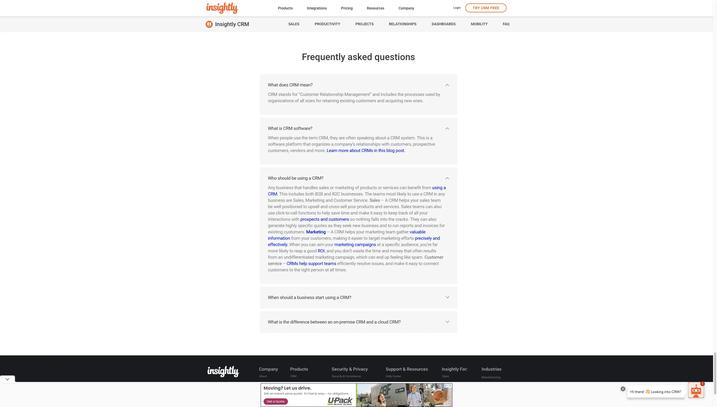 Task type: vqa. For each thing, say whether or not it's contained in the screenshot.
Joanna
no



Task type: locate. For each thing, give the bounding box(es) containing it.
2 vertical spatial of
[[409, 210, 413, 216]]

to inside so nothing falls into the cracks. they can also generate highly specific quotes as they seek new business and to run reports and invoices for existing customers.
[[388, 223, 392, 228]]

insightly for insightly crm
[[215, 21, 236, 27]]

specific inside "at a specific audience, you're far more likely to reap a good"
[[385, 242, 400, 247]]

resources
[[367, 6, 385, 10], [407, 367, 428, 372]]

can inside , and you don't waste the time and money that often results from an undifferentiated marketing campaign, which can end up feeling like spam.
[[369, 255, 376, 260]]

to inside "at a specific audience, you're far more likely to reap a good"
[[290, 248, 294, 254]]

products down service.
[[357, 204, 374, 209]]

crm
[[481, 6, 490, 10], [238, 21, 249, 27], [290, 82, 299, 88], [268, 92, 278, 97], [283, 126, 293, 131], [391, 135, 400, 141], [424, 191, 433, 197], [389, 198, 399, 203], [335, 229, 344, 235], [356, 320, 366, 325], [291, 375, 297, 378]]

insightly crm link
[[206, 16, 249, 32]]

marketing down crm link
[[291, 383, 304, 386]]

reap
[[295, 248, 303, 254]]

0 vertical spatial more
[[339, 148, 349, 153]]

australian privacy act
[[332, 391, 360, 394]]

marketing link
[[307, 229, 326, 235], [290, 382, 304, 388]]

undifferentiated
[[284, 255, 314, 260]]

0 horizontal spatial use
[[268, 210, 275, 216]]

0 vertical spatial they
[[330, 135, 338, 141]]

0 vertical spatial security
[[332, 367, 348, 372]]

cross-
[[329, 204, 341, 209]]

helps up from your customers, making it easier to target marketing efforts
[[345, 229, 355, 235]]

0 vertical spatial team
[[431, 198, 441, 203]]

help center
[[386, 375, 402, 378]]

0 horizontal spatial with
[[292, 217, 300, 222]]

0 horizontal spatial sales
[[319, 185, 329, 190]]

and down "up"
[[386, 261, 393, 266]]

mid-
[[443, 399, 448, 402]]

a inside using a crm.
[[444, 185, 446, 190]]

that down who should be using a crm?
[[295, 185, 302, 190]]

more inside "at a specific audience, you're far more likely to reap a good"
[[268, 248, 278, 254]]

and inside "link"
[[408, 391, 413, 394]]

1 vertical spatial support
[[397, 391, 408, 394]]

don't
[[343, 248, 352, 254]]

insightly for insightly appconnect
[[291, 391, 302, 394]]

dashboards link
[[432, 16, 456, 32]]

1 horizontal spatial of
[[355, 185, 359, 190]]

2 vertical spatial all
[[330, 267, 334, 273]]

vendors
[[290, 148, 306, 153]]

2 horizontal spatial for
[[440, 223, 445, 228]]

insightly crm
[[215, 21, 249, 27]]

existing
[[340, 98, 355, 103], [268, 229, 283, 235]]

this up prospective
[[417, 135, 425, 141]]

they inside so nothing falls into the cracks. they can also generate highly specific quotes as they seek new business and to run reports and invoices for existing customers.
[[334, 223, 342, 228]]

– for support
[[283, 261, 286, 266]]

sales link down products 'link'
[[289, 16, 300, 32]]

0 vertical spatial sales link
[[289, 16, 300, 32]]

specific inside so nothing falls into the cracks. they can also generate highly specific quotes as they seek new business and to run reports and invoices for existing customers.
[[298, 223, 313, 228]]

0 vertical spatial all
[[300, 98, 304, 103]]

0 vertical spatial in
[[374, 148, 378, 153]]

when for when should a business start using a crm?
[[268, 295, 279, 300]]

includes
[[381, 92, 397, 97], [289, 191, 305, 197]]

sales up b2b
[[319, 185, 329, 190]]

2 vertical spatial insightly
[[291, 391, 302, 394]]

waste
[[353, 248, 365, 254]]

resources up onboarding in the bottom of the page
[[407, 367, 428, 372]]

seek
[[343, 223, 352, 228]]

platform
[[286, 142, 302, 147]]

3 what from the top
[[268, 320, 278, 325]]

speaking
[[357, 135, 374, 141]]

when should a business start using a crm?
[[268, 295, 352, 300]]

manufacturing link
[[482, 375, 501, 381]]

2 what from the top
[[268, 126, 278, 131]]

1 horizontal spatial insightly
[[291, 391, 302, 394]]

0 vertical spatial with
[[382, 142, 390, 147]]

with down call
[[292, 217, 300, 222]]

faq
[[503, 22, 510, 26]]

support & resources
[[386, 367, 428, 372]]

products
[[360, 185, 377, 190], [357, 204, 374, 209]]

0 horizontal spatial a
[[331, 229, 334, 235]]

all left times.
[[330, 267, 334, 273]]

teams inside '– a crm helps your sales team be well positioned to upsell and cross-sell your products and services. sales teams can also use click-to-call functions to help save time and make it easy to keep track of all your interactions with'
[[413, 204, 425, 209]]

1 horizontal spatial with
[[382, 142, 390, 147]]

of up they
[[409, 210, 413, 216]]

security inside security & compliance link
[[332, 375, 343, 378]]

click-
[[276, 210, 286, 216]]

a down benefit
[[421, 191, 423, 197]]

press releases link
[[259, 390, 280, 395]]

should for who
[[278, 176, 291, 181]]

1 horizontal spatial customer
[[425, 255, 444, 260]]

1 vertical spatial includes
[[289, 191, 305, 197]]

projects
[[356, 22, 374, 26]]

often inside when people use the term crm, they are often speaking about a crm system. this is a software platform that organizes a company's relationships with customers, prospective customers, vendors and more.
[[346, 135, 356, 141]]

customers,
[[391, 142, 412, 147], [268, 148, 289, 153], [311, 236, 332, 241]]

–
[[381, 198, 384, 203], [327, 229, 330, 235], [283, 261, 286, 266]]

1 vertical spatial likely
[[279, 248, 289, 254]]

crm inside when people use the term crm, they are often speaking about a crm system. this is a software platform that organizes a company's relationships with customers, prospective customers, vendors and more.
[[391, 135, 400, 141]]

team inside '– a crm helps your sales team be well positioned to upsell and cross-sell your products and services. sales teams can also use click-to-call functions to help save time and make it easy to keep track of all your interactions with'
[[431, 198, 441, 203]]

crm? right cloud
[[390, 320, 401, 325]]

2 horizontal spatial all
[[414, 210, 419, 216]]

customers down management"
[[356, 98, 377, 103]]

also inside '– a crm helps your sales team be well positioned to upsell and cross-sell your products and services. sales teams can also use click-to-call functions to help save time and make it easy to keep track of all your interactions with'
[[434, 204, 442, 209]]

1 vertical spatial that
[[295, 185, 302, 190]]

0 vertical spatial are
[[339, 135, 345, 141]]

customers inside 'efficiently resolve issues, and make it easy to connect customers to the right person at all times.'
[[268, 267, 289, 273]]

marketing for marketing
[[291, 383, 304, 386]]

are inside when people use the term crm, they are often speaking about a crm system. this is a software platform that organizes a company's relationships with customers, prospective customers, vendors and more.
[[339, 135, 345, 141]]

1 vertical spatial team
[[386, 229, 396, 235]]

0 vertical spatial marketing link
[[307, 229, 326, 235]]

for right sizes at the top left of the page
[[316, 98, 322, 103]]

sizes
[[306, 98, 315, 103]]

specific up money
[[385, 242, 400, 247]]

efficiently resolve issues, and make it easy to connect customers to the right person at all times.
[[268, 261, 439, 273]]

2 horizontal spatial –
[[381, 198, 384, 203]]

insightly inside insightly crm link
[[215, 21, 236, 27]]

plan right success at the right bottom
[[425, 391, 431, 394]]

insightly logo link
[[207, 2, 270, 14], [208, 366, 239, 379]]

existing down management"
[[340, 98, 355, 103]]

0 vertical spatial includes
[[381, 92, 397, 97]]

1 vertical spatial is
[[426, 135, 430, 141]]

you inside , and you don't waste the time and money that often results from an undifferentiated marketing campaign, which can end up feeling like spam.
[[335, 248, 342, 254]]

crm? up premise
[[340, 295, 352, 300]]

privacy up the "compliance"
[[354, 367, 368, 372]]

1 horizontal spatial about
[[376, 135, 387, 141]]

like
[[405, 255, 411, 260]]

business
[[277, 185, 294, 190], [268, 198, 285, 203], [362, 223, 379, 228], [297, 295, 315, 300]]

products
[[278, 6, 293, 10], [290, 367, 309, 372]]

1 vertical spatial customers
[[329, 217, 349, 222]]

products up the
[[360, 185, 377, 190]]

easy inside 'efficiently resolve issues, and make it easy to connect customers to the right person at all times.'
[[409, 261, 418, 266]]

any
[[268, 185, 275, 190]]

1 vertical spatial existing
[[268, 229, 283, 235]]

login link
[[454, 6, 461, 10]]

0 horizontal spatial at
[[325, 267, 329, 273]]

& for compliance
[[343, 375, 345, 378]]

are inside the this includes both b2b and b2c businesses. the teams most likely to use a crm in any business are sales, marketing and customer service.
[[286, 198, 292, 203]]

2 vertical spatial from
[[268, 255, 277, 260]]

2 horizontal spatial customers,
[[391, 142, 412, 147]]

to up functions
[[304, 204, 307, 209]]

1 vertical spatial this
[[280, 191, 288, 197]]

what for what is the difference between an on-premise crm and a cloud crm?
[[268, 320, 278, 325]]

the left term
[[302, 135, 308, 141]]

0 horizontal spatial existing
[[268, 229, 283, 235]]

time down sell at left
[[341, 210, 350, 216]]

far
[[433, 242, 438, 247]]

0 vertical spatial about
[[376, 135, 387, 141]]

often up company's
[[346, 135, 356, 141]]

1 vertical spatial with
[[292, 217, 300, 222]]

is for what is the difference between an on-premise crm and a cloud crm?
[[279, 320, 282, 325]]

should for when
[[280, 295, 293, 300]]

of left sizes at the top left of the page
[[295, 98, 299, 103]]

also up invoices
[[429, 217, 437, 222]]

0 vertical spatial be
[[292, 176, 297, 181]]

new
[[404, 98, 412, 103], [353, 223, 361, 228]]

from inside , and you don't waste the time and money that often results from an undifferentiated marketing campaign, which can end up feeling like spam.
[[268, 255, 277, 260]]

act
[[356, 391, 360, 394]]

likely
[[397, 191, 407, 197], [279, 248, 289, 254]]

mobility link
[[472, 16, 488, 32]]

from down the "customers."
[[291, 236, 301, 241]]

2 vertical spatial customers
[[268, 267, 289, 273]]

by
[[436, 92, 441, 97]]

new inside so nothing falls into the cracks. they can also generate highly specific quotes as they seek new business and to run reports and invoices for existing customers.
[[353, 223, 361, 228]]

any
[[439, 191, 445, 197]]

and left acquiring
[[378, 98, 385, 103]]

service.
[[354, 198, 369, 203]]

so nothing falls into the cracks. they can also generate highly specific quotes as they seek new business and to run reports and invoices for existing customers.
[[268, 217, 445, 235]]

0 horizontal spatial make
[[359, 210, 370, 216]]

end
[[377, 255, 384, 260]]

1 vertical spatial sales
[[420, 198, 430, 203]]

prospects and customers
[[301, 217, 349, 222]]

0 vertical spatial time
[[341, 210, 350, 216]]

plan
[[412, 383, 418, 386], [425, 391, 431, 394]]

or left services at the right of the page
[[378, 185, 382, 190]]

crm?
[[312, 176, 324, 181], [340, 295, 352, 300], [390, 320, 401, 325]]

to left reap
[[290, 248, 294, 254]]

0 vertical spatial products
[[360, 185, 377, 190]]

about down company's
[[350, 148, 361, 153]]

team down any
[[431, 198, 441, 203]]

guided onboarding plan link
[[386, 382, 418, 388]]

1 horizontal spatial crm?
[[340, 295, 352, 300]]

time inside '– a crm helps your sales team be well positioned to upsell and cross-sell your products and services. sales teams can also use click-to-call functions to help save time and make it easy to keep track of all your interactions with'
[[341, 210, 350, 216]]

using right start
[[325, 295, 336, 300]]

2 or from the left
[[378, 185, 382, 190]]

and left cloud
[[367, 320, 374, 325]]

0 vertical spatial using
[[298, 176, 308, 181]]

in inside the this includes both b2b and b2c businesses. the teams most likely to use a crm in any business are sales, marketing and customer service.
[[434, 191, 438, 197]]

to down benefit
[[408, 191, 412, 197]]

used
[[426, 92, 435, 97]]

this
[[417, 135, 425, 141], [280, 191, 288, 197]]

1 vertical spatial customer
[[425, 255, 444, 260]]

they right crm,
[[330, 135, 338, 141]]

more down effectively.
[[268, 248, 278, 254]]

the inside crm stands for "customer relationship management" and includes the processes used by organizations of all sizes for retaining existing customers and acquiring new ones.
[[398, 92, 404, 97]]

crms
[[362, 148, 373, 153], [287, 261, 298, 266]]

1 horizontal spatial &
[[350, 367, 352, 372]]

they right as
[[334, 223, 342, 228]]

team down run
[[386, 229, 396, 235]]

1 vertical spatial be
[[268, 204, 273, 209]]

is up the people
[[279, 126, 282, 131]]

you up reap
[[302, 242, 308, 247]]

also inside so nothing falls into the cracks. they can also generate highly specific quotes as they seek new business and to run reports and invoices for existing customers.
[[429, 217, 437, 222]]

sales link up the startups at right bottom
[[442, 374, 450, 380]]

1 horizontal spatial teams
[[373, 191, 385, 197]]

most
[[386, 191, 396, 197]]

0 horizontal spatial be
[[268, 204, 273, 209]]

1 horizontal spatial in
[[434, 191, 438, 197]]

all left sizes at the top left of the page
[[300, 98, 304, 103]]

1 vertical spatial are
[[286, 198, 292, 203]]

software?
[[294, 126, 313, 131]]

privacy down australian
[[332, 399, 342, 402]]

customer
[[334, 198, 353, 203], [425, 255, 444, 260]]

insightly logo image
[[207, 2, 238, 14], [208, 366, 239, 378]]

1 horizontal spatial likely
[[397, 191, 407, 197]]

and up cross-
[[326, 198, 333, 203]]

marketing down quotes
[[307, 229, 326, 235]]

insightly logo image for the bottom "insightly logo" link
[[208, 366, 239, 378]]

crm? up handles
[[312, 176, 324, 181]]

precisely and effectively. link
[[268, 236, 440, 247]]

premier support and success plan
[[386, 391, 431, 394]]

0 horizontal spatial it
[[348, 236, 351, 241]]

a down most on the top right of the page
[[385, 198, 388, 203]]

security for security & privacy
[[332, 367, 348, 372]]

– inside '– a crm helps your sales team be well positioned to upsell and cross-sell your products and services. sales teams can also use click-to-call functions to help save time and make it easy to keep track of all your interactions with'
[[381, 198, 384, 203]]

marketing inside the this includes both b2b and b2c businesses. the teams most likely to use a crm in any business are sales, marketing and customer service.
[[306, 198, 325, 203]]

, and you don't waste the time and money that often results from an undifferentiated marketing campaign, which can end up feeling like spam.
[[268, 248, 437, 260]]

security
[[332, 367, 348, 372], [332, 375, 343, 378]]

crm stands for "customer relationship management" and includes the processes used by organizations of all sizes for retaining existing customers and acquiring new ones.
[[268, 92, 441, 103]]

customer inside 'customer service'
[[425, 255, 444, 260]]

roi link
[[318, 248, 325, 254]]

1 horizontal spatial all
[[330, 267, 334, 273]]

time up 'end' at the right
[[373, 248, 381, 254]]

is for what is crm software?
[[279, 126, 282, 131]]

so
[[350, 217, 355, 222]]

business up well
[[268, 198, 285, 203]]

in left any
[[434, 191, 438, 197]]

marketing
[[306, 198, 325, 203], [307, 229, 326, 235], [291, 383, 304, 386]]

1 horizontal spatial at
[[377, 242, 381, 247]]

1 vertical spatial often
[[413, 248, 423, 254]]

at
[[377, 242, 381, 247], [325, 267, 329, 273]]

that inside , and you don't waste the time and money that often results from an undifferentiated marketing campaign, which can end up feeling like spam.
[[404, 248, 412, 254]]

1 vertical spatial for
[[316, 98, 322, 103]]

often
[[346, 135, 356, 141], [413, 248, 423, 254]]

1 horizontal spatial an
[[328, 320, 333, 325]]

sales down products 'link'
[[289, 22, 300, 26]]

teams up times.
[[324, 261, 337, 266]]

business
[[451, 391, 462, 394]]

company link
[[399, 5, 415, 12]]

1 what from the top
[[268, 82, 278, 88]]

0 horizontal spatial or
[[330, 185, 334, 190]]

the inside so nothing falls into the cracks. they can also generate highly specific quotes as they seek new business and to run reports and invoices for existing customers.
[[389, 217, 395, 222]]

and left services.
[[375, 204, 383, 209]]

resources up projects
[[367, 6, 385, 10]]

use inside the this includes both b2b and b2c businesses. the teams most likely to use a crm in any business are sales, marketing and customer service.
[[413, 191, 420, 197]]

frequently asked questions
[[302, 52, 416, 63]]

support down guided onboarding plan link
[[397, 391, 408, 394]]

all
[[300, 98, 304, 103], [414, 210, 419, 216], [330, 267, 334, 273]]

all inside 'efficiently resolve issues, and make it easy to connect customers to the right person at all times.'
[[330, 267, 334, 273]]

be left well
[[268, 204, 273, 209]]

1 horizontal spatial or
[[378, 185, 382, 190]]

all inside '– a crm helps your sales team be well positioned to upsell and cross-sell your products and services. sales teams can also use click-to-call functions to help save time and make it easy to keep track of all your interactions with'
[[414, 210, 419, 216]]

0 vertical spatial should
[[278, 176, 291, 181]]

crm inside button
[[481, 6, 490, 10]]

security & compliance link
[[332, 374, 362, 380]]

customer up sell at left
[[334, 198, 353, 203]]

security up 'security & compliance'
[[332, 367, 348, 372]]

2 horizontal spatial of
[[409, 210, 413, 216]]

interactions
[[268, 217, 291, 222]]

2 horizontal spatial using
[[433, 185, 443, 190]]

to
[[408, 191, 412, 197], [304, 204, 307, 209], [317, 210, 321, 216], [384, 210, 388, 216], [388, 223, 392, 228], [364, 236, 368, 241], [290, 248, 294, 254], [419, 261, 423, 266], [290, 267, 293, 273]]

from
[[422, 185, 432, 190], [291, 236, 301, 241], [268, 255, 277, 260]]

1 horizontal spatial often
[[413, 248, 423, 254]]

0 horizontal spatial all
[[300, 98, 304, 103]]

support up help center
[[386, 367, 402, 372]]

specific
[[298, 223, 313, 228], [385, 242, 400, 247]]

to inside the this includes both b2b and b2c businesses. the teams most likely to use a crm in any business are sales, marketing and customer service.
[[408, 191, 412, 197]]

b2b
[[315, 191, 323, 197]]

of inside crm stands for "customer relationship management" and includes the processes used by organizations of all sizes for retaining existing customers and acquiring new ones.
[[295, 98, 299, 103]]

1 vertical spatial all
[[414, 210, 419, 216]]

using a crm.
[[268, 185, 446, 197]]

this right crm.
[[280, 191, 288, 197]]

– a crm helps your sales team be well positioned to upsell and cross-sell your products and services. sales teams can also use click-to-call functions to help save time and make it easy to keep track of all your interactions with
[[268, 198, 442, 222]]

0 horizontal spatial often
[[346, 135, 356, 141]]

an left on- at the bottom of the page
[[328, 320, 333, 325]]

1 vertical spatial when
[[290, 242, 300, 247]]

teams right the
[[373, 191, 385, 197]]

is left the difference
[[279, 320, 282, 325]]

help
[[322, 210, 330, 216], [300, 261, 308, 266]]

at inside "at a specific audience, you're far more likely to reap a good"
[[377, 242, 381, 247]]

0 vertical spatial is
[[279, 126, 282, 131]]

easy inside '– a crm helps your sales team be well positioned to upsell and cross-sell your products and services. sales teams can also use click-to-call functions to help save time and make it easy to keep track of all your interactions with'
[[374, 210, 383, 216]]

likely inside "at a specific audience, you're far more likely to reap a good"
[[279, 248, 289, 254]]

can
[[400, 185, 407, 190], [426, 204, 433, 209], [421, 217, 428, 222], [309, 242, 316, 247], [369, 255, 376, 260]]

privacy left act
[[346, 391, 355, 394]]

at right person
[[325, 267, 329, 273]]

and right b2b
[[324, 191, 331, 197]]

help up prospects and customers
[[322, 210, 330, 216]]

2 vertical spatial that
[[404, 248, 412, 254]]

1 horizontal spatial marketing link
[[307, 229, 326, 235]]

can up invoices
[[426, 204, 433, 209]]

with up this
[[382, 142, 390, 147]]

using inside using a crm.
[[433, 185, 443, 190]]

to left run
[[388, 223, 392, 228]]

1 horizontal spatial be
[[292, 176, 297, 181]]

helps inside '– a crm helps your sales team be well positioned to upsell and cross-sell your products and services. sales teams can also use click-to-call functions to help save time and make it easy to keep track of all your interactions with'
[[400, 198, 410, 203]]

time inside , and you don't waste the time and money that often results from an undifferentiated marketing campaign, which can end up feeling like spam.
[[373, 248, 381, 254]]

crm,
[[319, 135, 329, 141]]

insightly inside insightly appconnect link
[[291, 391, 302, 394]]

the inside , and you don't waste the time and money that often results from an undifferentiated marketing campaign, which can end up feeling like spam.
[[366, 248, 372, 254]]

0 horizontal spatial this
[[280, 191, 288, 197]]

and up quotes
[[321, 217, 328, 222]]

0 horizontal spatial from
[[268, 255, 277, 260]]

using up handles
[[298, 176, 308, 181]]

1 vertical spatial resources
[[407, 367, 428, 372]]

1 vertical spatial insightly
[[442, 367, 459, 372]]

when inside when people use the term crm, they are often speaking about a crm system. this is a software platform that organizes a company's relationships with customers, prospective customers, vendors and more.
[[268, 135, 279, 141]]

1 vertical spatial easy
[[409, 261, 418, 266]]

at inside 'efficiently resolve issues, and make it easy to connect customers to the right person at all times.'
[[325, 267, 329, 273]]

– right service
[[283, 261, 286, 266]]

more down company's
[[339, 148, 349, 153]]

0 horizontal spatial time
[[341, 210, 350, 216]]

and left success at the right bottom
[[408, 391, 413, 394]]

1 vertical spatial helps
[[345, 229, 355, 235]]

of inside '– a crm helps your sales team be well positioned to upsell and cross-sell your products and services. sales teams can also use click-to-call functions to help save time and make it easy to keep track of all your interactions with'
[[409, 210, 413, 216]]

teams
[[373, 191, 385, 197], [413, 204, 425, 209], [324, 261, 337, 266]]

company up relationships
[[399, 6, 415, 10]]

0 vertical spatial you
[[302, 242, 308, 247]]

use down well
[[268, 210, 275, 216]]

2 vertical spatial marketing
[[291, 383, 304, 386]]

0 vertical spatial that
[[303, 142, 311, 147]]

includes up acquiring
[[381, 92, 397, 97]]

are up positioned
[[286, 198, 292, 203]]

1 vertical spatial what
[[268, 126, 278, 131]]

& left the "compliance"
[[343, 375, 345, 378]]

that
[[303, 142, 311, 147], [295, 185, 302, 190], [404, 248, 412, 254]]

0 horizontal spatial new
[[353, 223, 361, 228]]

your down benefit
[[411, 198, 419, 203]]

security & compliance
[[332, 375, 361, 378]]

and inside precisely and effectively.
[[433, 236, 440, 241]]

2 vertical spatial –
[[283, 261, 286, 266]]

0 vertical spatial what
[[268, 82, 278, 88]]



Task type: describe. For each thing, give the bounding box(es) containing it.
to down spam.
[[419, 261, 423, 266]]

organizes
[[312, 142, 331, 147]]

sized
[[448, 399, 455, 402]]

0 horizontal spatial you
[[302, 242, 308, 247]]

insightly logo image for top "insightly logo" link
[[207, 2, 238, 14]]

software
[[268, 142, 285, 147]]

1 horizontal spatial crms
[[362, 148, 373, 153]]

what for what does crm mean?
[[268, 82, 278, 88]]

1 vertical spatial about
[[350, 148, 361, 153]]

handles
[[303, 185, 318, 190]]

it inside 'efficiently resolve issues, and make it easy to connect customers to the right person at all times.'
[[406, 261, 408, 266]]

1 or from the left
[[330, 185, 334, 190]]

your up easier
[[357, 229, 365, 235]]

for:
[[460, 367, 468, 372]]

keep
[[389, 210, 398, 216]]

2 vertical spatial teams
[[324, 261, 337, 266]]

at a specific audience, you're far more likely to reap a good
[[268, 242, 438, 254]]

to up the into
[[384, 210, 388, 216]]

2 horizontal spatial crm?
[[390, 320, 401, 325]]

good
[[307, 248, 317, 254]]

includes inside crm stands for "customer relationship management" and includes the processes used by organizations of all sizes for retaining existing customers and acquiring new ones.
[[381, 92, 397, 97]]

who
[[268, 176, 277, 181]]

your down the "customers."
[[302, 236, 310, 241]]

try crm free
[[473, 6, 500, 10]]

1 vertical spatial a
[[331, 229, 334, 235]]

crm inside '– a crm helps your sales team be well positioned to upsell and cross-sell your products and services. sales teams can also use click-to-call functions to help save time and make it easy to keep track of all your interactions with'
[[389, 198, 399, 203]]

and inside 'efficiently resolve issues, and make it easy to connect customers to the right person at all times.'
[[386, 261, 393, 266]]

and right management"
[[373, 92, 380, 97]]

0 vertical spatial from
[[422, 185, 432, 190]]

likely inside the this includes both b2b and b2c businesses. the teams most likely to use a crm in any business are sales, marketing and customer service.
[[397, 191, 407, 197]]

a left cloud
[[375, 320, 377, 325]]

a up 'end' at the right
[[382, 242, 384, 247]]

term
[[309, 135, 318, 141]]

nothing
[[356, 217, 371, 222]]

marketing up don't
[[335, 242, 354, 247]]

with inside '– a crm helps your sales team be well positioned to upsell and cross-sell your products and services. sales teams can also use click-to-call functions to help save time and make it easy to keep track of all your interactions with'
[[292, 217, 300, 222]]

0 horizontal spatial help
[[300, 261, 308, 266]]

retaining
[[323, 98, 339, 103]]

privacy policy
[[332, 399, 350, 402]]

guided
[[386, 383, 396, 386]]

the inside 'efficiently resolve issues, and make it easy to connect customers to the right person at all times.'
[[295, 267, 301, 273]]

be inside '– a crm helps your sales team be well positioned to upsell and cross-sell your products and services. sales teams can also use click-to-call functions to help save time and make it easy to keep track of all your interactions with'
[[268, 204, 273, 209]]

a inside '– a crm helps your sales team be well positioned to upsell and cross-sell your products and services. sales teams can also use click-to-call functions to help save time and make it easy to keep track of all your interactions with'
[[385, 198, 388, 203]]

your up they
[[420, 210, 428, 216]]

sell
[[341, 204, 347, 209]]

a up blog
[[388, 135, 390, 141]]

plan inside "link"
[[425, 391, 431, 394]]

security for security & compliance
[[332, 375, 343, 378]]

often inside , and you don't waste the time and money that often results from an undifferentiated marketing campaign, which can end up feeling like spam.
[[413, 248, 423, 254]]

marketing inside , and you don't waste the time and money that often results from an undifferentiated marketing campaign, which can end up feeling like spam.
[[315, 255, 335, 260]]

this inside when people use the term crm, they are often speaking about a crm system. this is a software platform that organizes a company's relationships with customers, prospective customers, vendors and more.
[[417, 135, 425, 141]]

& for privacy
[[350, 367, 352, 372]]

businesses.
[[341, 191, 364, 197]]

0 horizontal spatial marketing link
[[290, 382, 304, 388]]

"customer
[[299, 92, 319, 97]]

times.
[[336, 267, 347, 273]]

a left start
[[294, 295, 296, 300]]

quotes
[[314, 223, 327, 228]]

contact
[[386, 399, 397, 402]]

to down "upsell"
[[317, 210, 321, 216]]

crm inside crm stands for "customer relationship management" and includes the processes used by organizations of all sizes for retaining existing customers and acquiring new ones.
[[268, 92, 278, 97]]

information
[[268, 236, 290, 241]]

mobility
[[472, 22, 488, 26]]

the
[[365, 191, 372, 197]]

you're
[[421, 242, 432, 247]]

business inside the this includes both b2b and b2c businesses. the teams most likely to use a crm in any business are sales, marketing and customer service.
[[268, 198, 285, 203]]

0 vertical spatial privacy
[[354, 367, 368, 372]]

functions
[[299, 210, 316, 216]]

the left the difference
[[283, 320, 290, 325]]

who should be using a crm?
[[268, 176, 324, 181]]

1 horizontal spatial resources
[[407, 367, 428, 372]]

it inside '– a crm helps your sales team be well positioned to upsell and cross-sell your products and services. sales teams can also use click-to-call functions to help save time and make it easy to keep track of all your interactions with'
[[371, 210, 373, 216]]

make inside 'efficiently resolve issues, and make it easy to connect customers to the right person at all times.'
[[394, 261, 405, 266]]

and down the into
[[380, 223, 387, 228]]

1 vertical spatial customers,
[[268, 148, 289, 153]]

0 vertical spatial crm?
[[312, 176, 324, 181]]

what for what is crm software?
[[268, 126, 278, 131]]

all inside crm stands for "customer relationship management" and includes the processes used by organizations of all sizes for retaining existing customers and acquiring new ones.
[[300, 98, 304, 103]]

for inside so nothing falls into the cracks. they can also generate highly specific quotes as they seek new business and to run reports and invoices for existing customers.
[[440, 223, 445, 228]]

and up 'valuable' on the right
[[415, 223, 422, 228]]

management"
[[345, 92, 372, 97]]

and inside when people use the term crm, they are often speaking about a crm system. this is a software platform that organizes a company's relationships with customers, prospective customers, vendors and more.
[[307, 148, 314, 153]]

as
[[328, 223, 333, 228]]

1 vertical spatial insightly logo link
[[208, 366, 239, 379]]

and up so
[[351, 210, 358, 216]]

when for when people use the term crm, they are often speaking about a crm system. this is a software platform that organizes a company's relationships with customers, prospective customers, vendors and more.
[[268, 135, 279, 141]]

0 vertical spatial for
[[293, 92, 298, 97]]

includes inside the this includes both b2b and b2c businesses. the teams most likely to use a crm in any business are sales, marketing and customer service.
[[289, 191, 305, 197]]

marketing up target
[[366, 229, 385, 235]]

2 vertical spatial customers,
[[311, 236, 332, 241]]

does
[[279, 82, 289, 88]]

help inside '– a crm helps your sales team be well positioned to upsell and cross-sell your products and services. sales teams can also use click-to-call functions to help save time and make it easy to keep track of all your interactions with'
[[322, 210, 330, 216]]

0 vertical spatial resources
[[367, 6, 385, 10]]

with inside when people use the term crm, they are often speaking about a crm system. this is a software platform that organizes a company's relationships with customers, prospective customers, vendors and more.
[[382, 142, 390, 147]]

0 vertical spatial company
[[399, 6, 415, 10]]

0 vertical spatial customers,
[[391, 142, 412, 147]]

appconnect
[[302, 391, 318, 394]]

2 vertical spatial privacy
[[332, 399, 342, 402]]

1 vertical spatial crm?
[[340, 295, 352, 300]]

partners
[[260, 399, 271, 402]]

help center link
[[386, 374, 402, 380]]

support inside premier support and success plan "link"
[[397, 391, 408, 394]]

is inside when people use the term crm, they are often speaking about a crm system. this is a software platform that organizes a company's relationships with customers, prospective customers, vendors and more.
[[426, 135, 430, 141]]

partners link
[[259, 398, 271, 403]]

insightly for:
[[442, 367, 468, 372]]

0 vertical spatial sales
[[319, 185, 329, 190]]

existing inside so nothing falls into the cracks. they can also generate highly specific quotes as they seek new business and to run reports and invoices for existing customers.
[[268, 229, 283, 235]]

acquiring
[[386, 98, 403, 103]]

teams inside the this includes both b2b and b2c businesses. the teams most likely to use a crm in any business are sales, marketing and customer service.
[[373, 191, 385, 197]]

to left right
[[290, 267, 293, 273]]

campaigns
[[355, 242, 376, 247]]

to up campaigns
[[364, 236, 368, 241]]

valuable information
[[268, 229, 426, 241]]

premier support and success plan link
[[386, 390, 431, 395]]

projects link
[[356, 16, 374, 32]]

manufacturing
[[482, 376, 501, 379]]

upsell
[[308, 204, 320, 209]]

0 vertical spatial products
[[278, 6, 293, 10]]

when for when you can aim your marketing campaigns
[[290, 242, 300, 247]]

sales,
[[293, 198, 305, 203]]

efficiently
[[338, 261, 356, 266]]

marketing for marketing – a crm helps your marketing team gather
[[307, 229, 326, 235]]

your right sell at left
[[348, 204, 356, 209]]

sales inside '– a crm helps your sales team be well positioned to upsell and cross-sell your products and services. sales teams can also use click-to-call functions to help save time and make it easy to keep track of all your interactions with'
[[420, 198, 430, 203]]

can inside so nothing falls into the cracks. they can also generate highly specific quotes as they seek new business and to run reports and invoices for existing customers.
[[421, 217, 428, 222]]

– crms help support teams
[[282, 261, 337, 266]]

marketing up businesses. at top
[[335, 185, 354, 190]]

help
[[386, 375, 392, 378]]

0 vertical spatial insightly logo link
[[207, 2, 270, 14]]

dashboards
[[432, 22, 456, 26]]

contact sales
[[386, 399, 404, 402]]

mid-sized businesses link
[[442, 398, 471, 403]]

results
[[424, 248, 437, 254]]

your up ,
[[326, 242, 334, 247]]

when you can aim your marketing campaigns
[[289, 242, 376, 247]]

a up learn
[[332, 142, 334, 147]]

business left start
[[297, 295, 315, 300]]

products inside '– a crm helps your sales team be well positioned to upsell and cross-sell your products and services. sales teams can also use click-to-call functions to help save time and make it easy to keep track of all your interactions with'
[[357, 204, 374, 209]]

valuable information link
[[268, 229, 426, 241]]

money
[[390, 248, 403, 254]]

existing inside crm stands for "customer relationship management" and includes the processes used by organizations of all sizes for retaining existing customers and acquiring new ones.
[[340, 98, 355, 103]]

1 vertical spatial from
[[291, 236, 301, 241]]

falls
[[372, 217, 380, 222]]

a up prospective
[[431, 135, 433, 141]]

the inside when people use the term crm, they are often speaking about a crm system. this is a software platform that organizes a company's relationships with customers, prospective customers, vendors and more.
[[302, 135, 308, 141]]

2 vertical spatial using
[[325, 295, 336, 300]]

0 vertical spatial support
[[386, 367, 402, 372]]

releases
[[268, 391, 279, 394]]

services.
[[384, 204, 401, 209]]

try
[[473, 6, 480, 10]]

use inside '– a crm helps your sales team be well positioned to upsell and cross-sell your products and services. sales teams can also use click-to-call functions to help save time and make it easy to keep track of all your interactions with'
[[268, 210, 275, 216]]

a inside the this includes both b2b and b2c businesses. the teams most likely to use a crm in any business are sales, marketing and customer service.
[[421, 191, 423, 197]]

1 horizontal spatial for
[[316, 98, 322, 103]]

sales down the
[[370, 198, 380, 203]]

small business link
[[442, 390, 463, 395]]

1 horizontal spatial sales link
[[442, 374, 450, 380]]

0 horizontal spatial in
[[374, 148, 378, 153]]

& for resources
[[403, 367, 406, 372]]

sales inside '– a crm helps your sales team be well positioned to upsell and cross-sell your products and services. sales teams can also use click-to-call functions to help save time and make it easy to keep track of all your interactions with'
[[402, 204, 412, 209]]

about inside when people use the term crm, they are often speaking about a crm system. this is a software platform that organizes a company's relationships with customers, prospective customers, vendors and more.
[[376, 135, 387, 141]]

small business
[[443, 391, 462, 394]]

cloud
[[378, 320, 389, 325]]

customers inside crm stands for "customer relationship management" and includes the processes used by organizations of all sizes for retaining existing customers and acquiring new ones.
[[356, 98, 377, 103]]

learn more about crms in this blog post.
[[327, 148, 406, 153]]

about
[[260, 375, 267, 378]]

services
[[383, 185, 399, 190]]

customer inside the this includes both b2b and b2c businesses. the teams most likely to use a crm in any business are sales, marketing and customer service.
[[334, 198, 353, 203]]

can inside '– a crm helps your sales team be well positioned to upsell and cross-sell your products and services. sales teams can also use click-to-call functions to help save time and make it easy to keep track of all your interactions with'
[[426, 204, 433, 209]]

and up "up"
[[382, 248, 389, 254]]

support
[[309, 261, 323, 266]]

and right "upsell"
[[321, 204, 328, 209]]

insightly for insightly for:
[[442, 367, 459, 372]]

1 horizontal spatial –
[[327, 229, 330, 235]]

sales up the startups at right bottom
[[443, 375, 450, 378]]

marketing down the gather
[[381, 236, 401, 241]]

a right start
[[337, 295, 339, 300]]

a up handles
[[309, 176, 311, 181]]

invoices
[[423, 223, 439, 228]]

can up good
[[309, 242, 316, 247]]

sales right contact
[[397, 399, 404, 402]]

highly
[[286, 223, 297, 228]]

that inside when people use the term crm, they are often speaking about a crm system. this is a software platform that organizes a company's relationships with customers, prospective customers, vendors and more.
[[303, 142, 311, 147]]

business inside so nothing falls into the cracks. they can also generate highly specific quotes as they seek new business and to run reports and invoices for existing customers.
[[362, 223, 379, 228]]

what is crm software?
[[268, 126, 313, 131]]

insightly appconnect
[[291, 391, 318, 394]]

a right reap
[[304, 248, 306, 254]]

0 horizontal spatial that
[[295, 185, 302, 190]]

1 vertical spatial of
[[355, 185, 359, 190]]

– for helps
[[381, 198, 384, 203]]

they inside when people use the term crm, they are often speaking about a crm system. this is a software platform that organizes a company's relationships with customers, prospective customers, vendors and more.
[[330, 135, 338, 141]]

post.
[[396, 148, 406, 153]]

crm inside the this includes both b2b and b2c businesses. the teams most likely to use a crm in any business are sales, marketing and customer service.
[[424, 191, 433, 197]]

0 horizontal spatial crms
[[287, 261, 298, 266]]

up
[[385, 255, 390, 260]]

this inside the this includes both b2b and b2c businesses. the teams most likely to use a crm in any business are sales, marketing and customer service.
[[280, 191, 288, 197]]

use inside when people use the term crm, they are often speaking about a crm system. this is a software platform that organizes a company's relationships with customers, prospective customers, vendors and more.
[[294, 135, 301, 141]]

press releases
[[260, 391, 279, 394]]

connect
[[424, 261, 439, 266]]

careers
[[260, 383, 270, 386]]

can left benefit
[[400, 185, 407, 190]]

1 vertical spatial privacy
[[346, 391, 355, 394]]

new inside crm stands for "customer relationship management" and includes the processes used by organizations of all sizes for retaining existing customers and acquiring new ones.
[[404, 98, 412, 103]]

make inside '– a crm helps your sales team be well positioned to upsell and cross-sell your products and services. sales teams can also use click-to-call functions to help save time and make it easy to keep track of all your interactions with'
[[359, 210, 370, 216]]

an inside , and you don't waste the time and money that often results from an undifferentiated marketing campaign, which can end up feeling like spam.
[[278, 255, 283, 260]]

1 vertical spatial company
[[259, 367, 278, 372]]

system.
[[401, 135, 416, 141]]

questions
[[375, 52, 416, 63]]

valuable
[[410, 229, 426, 235]]

1 vertical spatial products
[[290, 367, 309, 372]]

0 vertical spatial plan
[[412, 383, 418, 386]]

and right ,
[[327, 248, 334, 254]]

service
[[268, 261, 282, 266]]

customer service
[[268, 255, 444, 266]]

business right any on the top of the page
[[277, 185, 294, 190]]



